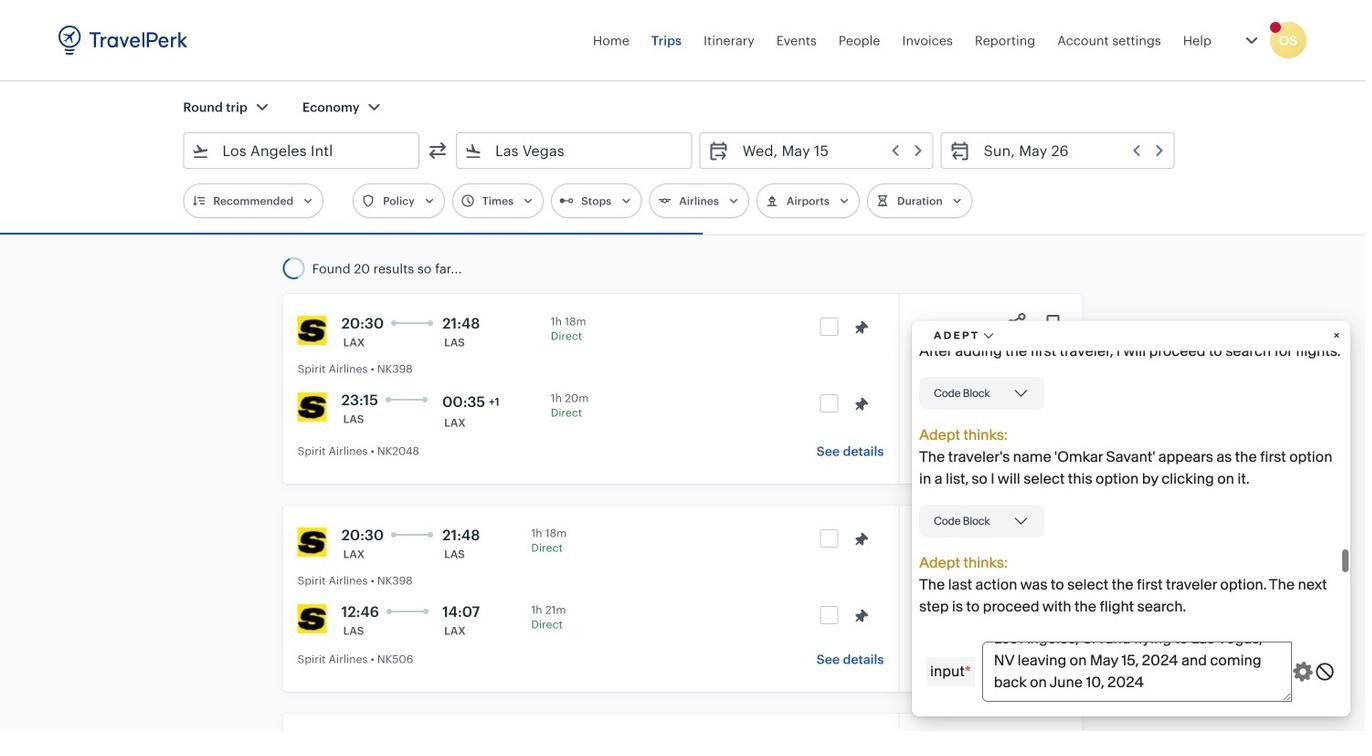 Task type: vqa. For each thing, say whether or not it's contained in the screenshot.
from search field
yes



Task type: describe. For each thing, give the bounding box(es) containing it.
3 spirit airlines image from the top
[[298, 528, 327, 557]]



Task type: locate. For each thing, give the bounding box(es) containing it.
Depart field
[[730, 136, 925, 165]]

To search field
[[482, 136, 668, 165]]

Return field
[[971, 136, 1166, 165]]

spirit airlines image
[[298, 316, 327, 345], [298, 393, 327, 422], [298, 528, 327, 557], [298, 605, 327, 634]]

4 spirit airlines image from the top
[[298, 605, 327, 634]]

1 spirit airlines image from the top
[[298, 316, 327, 345]]

2 spirit airlines image from the top
[[298, 393, 327, 422]]

From search field
[[210, 136, 395, 165]]



